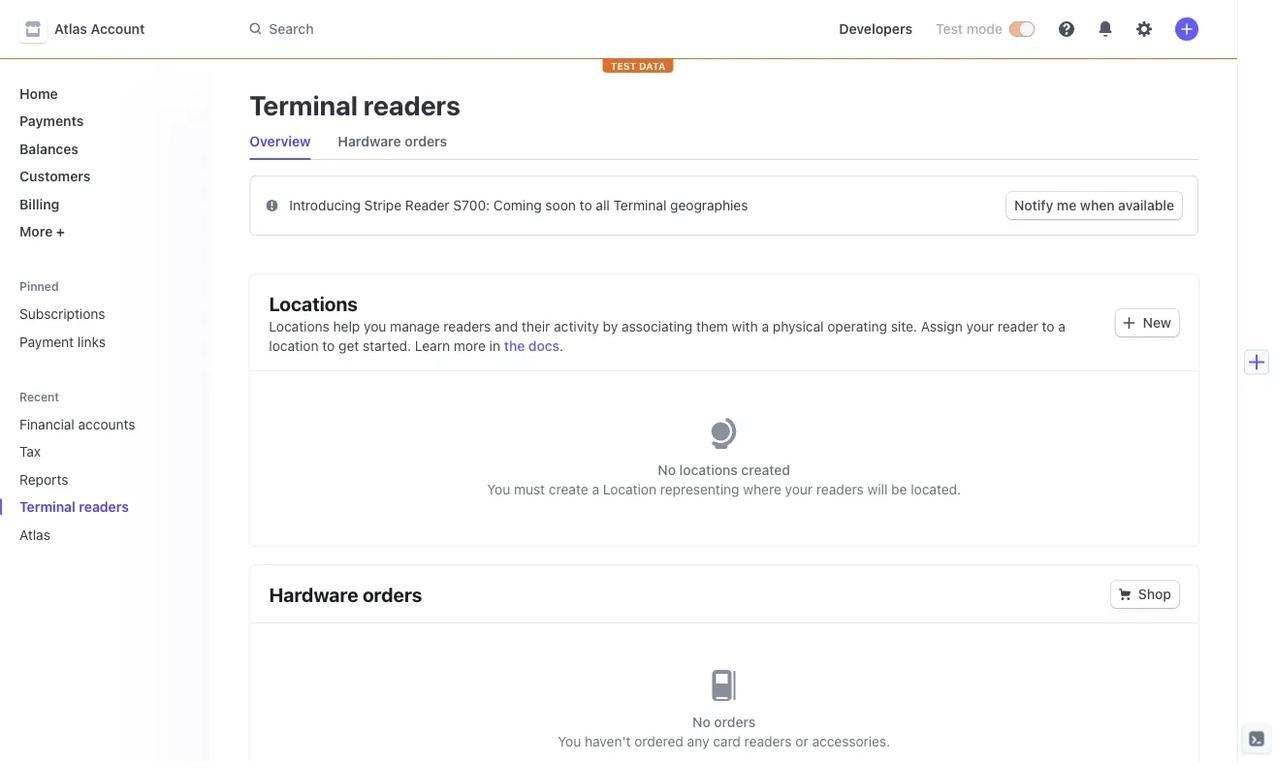 Task type: locate. For each thing, give the bounding box(es) containing it.
financial accounts link
[[12, 408, 168, 440]]

readers inside no locations created you must create a location representing where your readers will be located.
[[816, 481, 864, 497]]

0 vertical spatial hardware
[[338, 133, 401, 149]]

atlas inside atlas account button
[[54, 21, 87, 37]]

test
[[936, 21, 963, 37]]

a right reader
[[1058, 319, 1066, 335]]

locations up help
[[269, 292, 358, 315]]

readers left "or"
[[744, 734, 792, 750]]

0 horizontal spatial terminal readers
[[19, 499, 129, 515]]

reports link
[[12, 464, 168, 495]]

links
[[77, 334, 106, 350]]

locations
[[269, 292, 358, 315], [269, 319, 330, 335]]

1 vertical spatial no
[[692, 714, 711, 730]]

operating
[[827, 319, 887, 335]]

more
[[454, 338, 486, 354]]

located.
[[911, 481, 961, 497]]

your right where at the right
[[785, 481, 813, 497]]

introducing stripe reader s700: coming soon to all terminal geographies
[[289, 197, 748, 213]]

overview
[[250, 133, 311, 149]]

1 horizontal spatial a
[[762, 319, 769, 335]]

1 locations from the top
[[269, 292, 358, 315]]

your left reader
[[966, 319, 994, 335]]

2 vertical spatial to
[[322, 338, 335, 354]]

0 horizontal spatial a
[[592, 481, 599, 497]]

developers
[[839, 21, 913, 37]]

no for orders
[[692, 714, 711, 730]]

notify
[[1014, 197, 1053, 213]]

1 vertical spatial orders
[[363, 583, 422, 606]]

2 vertical spatial terminal
[[19, 499, 75, 515]]

terminal readers
[[250, 89, 461, 121], [19, 499, 129, 515]]

balances
[[19, 141, 79, 157]]

s700:
[[453, 197, 490, 213]]

activity
[[554, 319, 599, 335]]

a right create
[[592, 481, 599, 497]]

atlas left account
[[54, 21, 87, 37]]

available
[[1118, 197, 1174, 213]]

created
[[741, 462, 790, 478]]

1 vertical spatial terminal readers
[[19, 499, 129, 515]]

locations up the location
[[269, 319, 330, 335]]

billing
[[19, 196, 59, 212]]

terminal
[[250, 89, 358, 121], [613, 197, 667, 213], [19, 499, 75, 515]]

Search search field
[[238, 11, 785, 47]]

accessories.
[[812, 734, 890, 750]]

0 vertical spatial your
[[966, 319, 994, 335]]

a
[[762, 319, 769, 335], [1058, 319, 1066, 335], [592, 481, 599, 497]]

terminal readers up atlas link
[[19, 499, 129, 515]]

1 horizontal spatial your
[[966, 319, 994, 335]]

0 vertical spatial you
[[487, 481, 510, 497]]

0 vertical spatial atlas
[[54, 21, 87, 37]]

to right reader
[[1042, 319, 1055, 335]]

1 vertical spatial locations
[[269, 319, 330, 335]]

no for locations
[[658, 462, 676, 478]]

notify me when available
[[1014, 197, 1174, 213]]

locations for locations
[[269, 292, 358, 315]]

any
[[687, 734, 709, 750]]

card
[[713, 734, 741, 750]]

with
[[732, 319, 758, 335]]

your
[[966, 319, 994, 335], [785, 481, 813, 497]]

0 horizontal spatial no
[[658, 462, 676, 478]]

0 vertical spatial terminal readers
[[250, 89, 461, 121]]

0 vertical spatial orders
[[405, 133, 447, 149]]

readers down 'reports' link
[[79, 499, 129, 515]]

must
[[514, 481, 545, 497]]

readers inside locations help you manage readers and their activity by associating them with a physical operating site. assign your reader to a location to get started. learn more in
[[444, 319, 491, 335]]

0 vertical spatial to
[[580, 197, 592, 213]]

atlas for atlas
[[19, 527, 50, 543]]

more
[[19, 224, 53, 240]]

orders inside no orders you haven't ordered any card readers or accessories.
[[714, 714, 756, 730]]

be
[[891, 481, 907, 497]]

svg image
[[1119, 589, 1131, 600]]

0 horizontal spatial atlas
[[19, 527, 50, 543]]

0 vertical spatial terminal
[[250, 89, 358, 121]]

0 horizontal spatial your
[[785, 481, 813, 497]]

the
[[504, 338, 525, 354]]

to left 'get'
[[322, 338, 335, 354]]

billing link
[[12, 188, 195, 220]]

2 vertical spatial orders
[[714, 714, 756, 730]]

payment links link
[[12, 326, 195, 357]]

create
[[549, 481, 588, 497]]

readers
[[364, 89, 461, 121], [444, 319, 491, 335], [816, 481, 864, 497], [79, 499, 129, 515], [744, 734, 792, 750]]

terminal readers up hardware orders link
[[250, 89, 461, 121]]

0 horizontal spatial to
[[322, 338, 335, 354]]

terminal right all
[[613, 197, 667, 213]]

1 horizontal spatial no
[[692, 714, 711, 730]]

site.
[[891, 319, 917, 335]]

pinned element
[[12, 298, 195, 357]]

no orders you haven't ordered any card readers or accessories.
[[558, 714, 890, 750]]

to left all
[[580, 197, 592, 213]]

1 horizontal spatial atlas
[[54, 21, 87, 37]]

1 horizontal spatial you
[[558, 734, 581, 750]]

the docs link
[[504, 338, 560, 354]]

pinned navigation links element
[[12, 271, 199, 357]]

introducing
[[289, 197, 361, 213]]

no inside no locations created you must create a location representing where your readers will be located.
[[658, 462, 676, 478]]

no inside no orders you haven't ordered any card readers or accessories.
[[692, 714, 711, 730]]

1 vertical spatial atlas
[[19, 527, 50, 543]]

1 vertical spatial terminal
[[613, 197, 667, 213]]

recent element
[[0, 408, 211, 550]]

0 horizontal spatial terminal
[[19, 499, 75, 515]]

atlas down reports
[[19, 527, 50, 543]]

you left haven't
[[558, 734, 581, 750]]

recent navigation links element
[[0, 381, 211, 550]]

2 locations from the top
[[269, 319, 330, 335]]

terminal inside recent element
[[19, 499, 75, 515]]

hardware
[[338, 133, 401, 149], [269, 583, 358, 606]]

terminal up overview
[[250, 89, 358, 121]]

1 vertical spatial you
[[558, 734, 581, 750]]

tax link
[[12, 436, 168, 467]]

a right the with
[[762, 319, 769, 335]]

0 vertical spatial locations
[[269, 292, 358, 315]]

docs
[[528, 338, 560, 354]]

readers left will
[[816, 481, 864, 497]]

locations inside locations help you manage readers and their activity by associating them with a physical operating site. assign your reader to a location to get started. learn more in
[[269, 319, 330, 335]]

tax
[[19, 444, 41, 460]]

reports
[[19, 471, 68, 487]]

0 horizontal spatial you
[[487, 481, 510, 497]]

readers up more
[[444, 319, 491, 335]]

+
[[56, 224, 65, 240]]

atlas
[[54, 21, 87, 37], [19, 527, 50, 543]]

you inside no locations created you must create a location representing where your readers will be located.
[[487, 481, 510, 497]]

terminal down reports
[[19, 499, 75, 515]]

terminal readers inside recent element
[[19, 499, 129, 515]]

no up representing
[[658, 462, 676, 478]]

their
[[522, 319, 550, 335]]

developers link
[[831, 14, 920, 45]]

you inside no orders you haven't ordered any card readers or accessories.
[[558, 734, 581, 750]]

reader
[[405, 197, 450, 213]]

haven't
[[585, 734, 631, 750]]

you left must
[[487, 481, 510, 497]]

1 vertical spatial hardware
[[269, 583, 358, 606]]

1 vertical spatial to
[[1042, 319, 1055, 335]]

shop
[[1138, 586, 1171, 602]]

1 horizontal spatial terminal readers
[[250, 89, 461, 121]]

no up any
[[692, 714, 711, 730]]

payment links
[[19, 334, 106, 350]]

1 vertical spatial your
[[785, 481, 813, 497]]

payments
[[19, 113, 84, 129]]

core navigation links element
[[12, 78, 195, 247]]

no
[[658, 462, 676, 478], [692, 714, 711, 730]]

atlas inside atlas link
[[19, 527, 50, 543]]

2 horizontal spatial to
[[1042, 319, 1055, 335]]

manage
[[390, 319, 440, 335]]

readers inside no orders you haven't ordered any card readers or accessories.
[[744, 734, 792, 750]]

payments link
[[12, 105, 195, 137]]

coming
[[493, 197, 542, 213]]

0 vertical spatial no
[[658, 462, 676, 478]]

orders inside hardware orders link
[[405, 133, 447, 149]]

tab list
[[242, 124, 1199, 160]]



Task type: describe. For each thing, give the bounding box(es) containing it.
locations
[[679, 462, 738, 478]]

tab list containing overview
[[242, 124, 1199, 160]]

search
[[269, 21, 314, 37]]

readers inside recent element
[[79, 499, 129, 515]]

svg image
[[1124, 317, 1135, 329]]

stripe
[[364, 197, 402, 213]]

geographies
[[670, 197, 748, 213]]

1 vertical spatial hardware orders
[[269, 583, 422, 606]]

balances link
[[12, 133, 195, 164]]

shop link
[[1111, 581, 1179, 608]]

atlas for atlas account
[[54, 21, 87, 37]]

test data
[[611, 60, 666, 71]]

ordered
[[634, 734, 684, 750]]

a inside no locations created you must create a location representing where your readers will be located.
[[592, 481, 599, 497]]

recent
[[19, 390, 59, 403]]

payment
[[19, 334, 74, 350]]

reader
[[998, 319, 1038, 335]]

financial
[[19, 416, 74, 432]]

hardware orders link
[[330, 128, 455, 155]]

subscriptions link
[[12, 298, 195, 330]]

readers up hardware orders link
[[364, 89, 461, 121]]

data
[[639, 60, 666, 71]]

1 horizontal spatial to
[[580, 197, 592, 213]]

and
[[495, 319, 518, 335]]

home link
[[12, 78, 195, 109]]

your inside locations help you manage readers and their activity by associating them with a physical operating site. assign your reader to a location to get started. learn more in
[[966, 319, 994, 335]]

account
[[91, 21, 145, 37]]

no locations created you must create a location representing where your readers will be located.
[[487, 462, 961, 497]]

locations help you manage readers and their activity by associating them with a physical operating site. assign your reader to a location to get started. learn more in
[[269, 319, 1066, 354]]

where
[[743, 481, 781, 497]]

when
[[1080, 197, 1115, 213]]

terminal readers link
[[12, 491, 168, 523]]

location
[[269, 338, 319, 354]]

associating
[[622, 319, 693, 335]]

the docs .
[[504, 338, 563, 354]]

settings image
[[1137, 21, 1152, 37]]

mode
[[967, 21, 1003, 37]]

new button
[[1116, 309, 1179, 336]]

2 horizontal spatial terminal
[[613, 197, 667, 213]]

learn
[[415, 338, 450, 354]]

atlas link
[[12, 519, 168, 550]]

me
[[1057, 197, 1077, 213]]

assign
[[921, 319, 963, 335]]

locations for locations help you manage readers and their activity by associating them with a physical operating site. assign your reader to a location to get started. learn more in
[[269, 319, 330, 335]]

location
[[603, 481, 657, 497]]

2 horizontal spatial a
[[1058, 319, 1066, 335]]

in
[[489, 338, 500, 354]]

accounts
[[78, 416, 135, 432]]

atlas account button
[[19, 16, 164, 43]]

started.
[[363, 338, 411, 354]]

atlas account
[[54, 21, 145, 37]]

.
[[560, 338, 563, 354]]

all
[[596, 197, 610, 213]]

your inside no locations created you must create a location representing where your readers will be located.
[[785, 481, 813, 497]]

subscriptions
[[19, 306, 105, 322]]

help
[[333, 319, 360, 335]]

financial accounts
[[19, 416, 135, 432]]

customers
[[19, 168, 91, 184]]

home
[[19, 85, 58, 101]]

physical
[[773, 319, 824, 335]]

help image
[[1059, 21, 1074, 37]]

by
[[603, 319, 618, 335]]

overview link
[[242, 128, 318, 155]]

test mode
[[936, 21, 1003, 37]]

them
[[696, 319, 728, 335]]

test
[[611, 60, 636, 71]]

0 vertical spatial hardware orders
[[338, 133, 447, 149]]

or
[[796, 734, 808, 750]]

soon
[[545, 197, 576, 213]]

new
[[1143, 315, 1171, 331]]

more +
[[19, 224, 65, 240]]

pinned
[[19, 280, 59, 293]]

you
[[364, 319, 386, 335]]

customers link
[[12, 160, 195, 192]]

notify me when available link
[[1007, 192, 1182, 219]]

will
[[867, 481, 888, 497]]

Search text field
[[238, 11, 785, 47]]

get
[[339, 338, 359, 354]]

1 horizontal spatial terminal
[[250, 89, 358, 121]]



Task type: vqa. For each thing, say whether or not it's contained in the screenshot.
the create
yes



